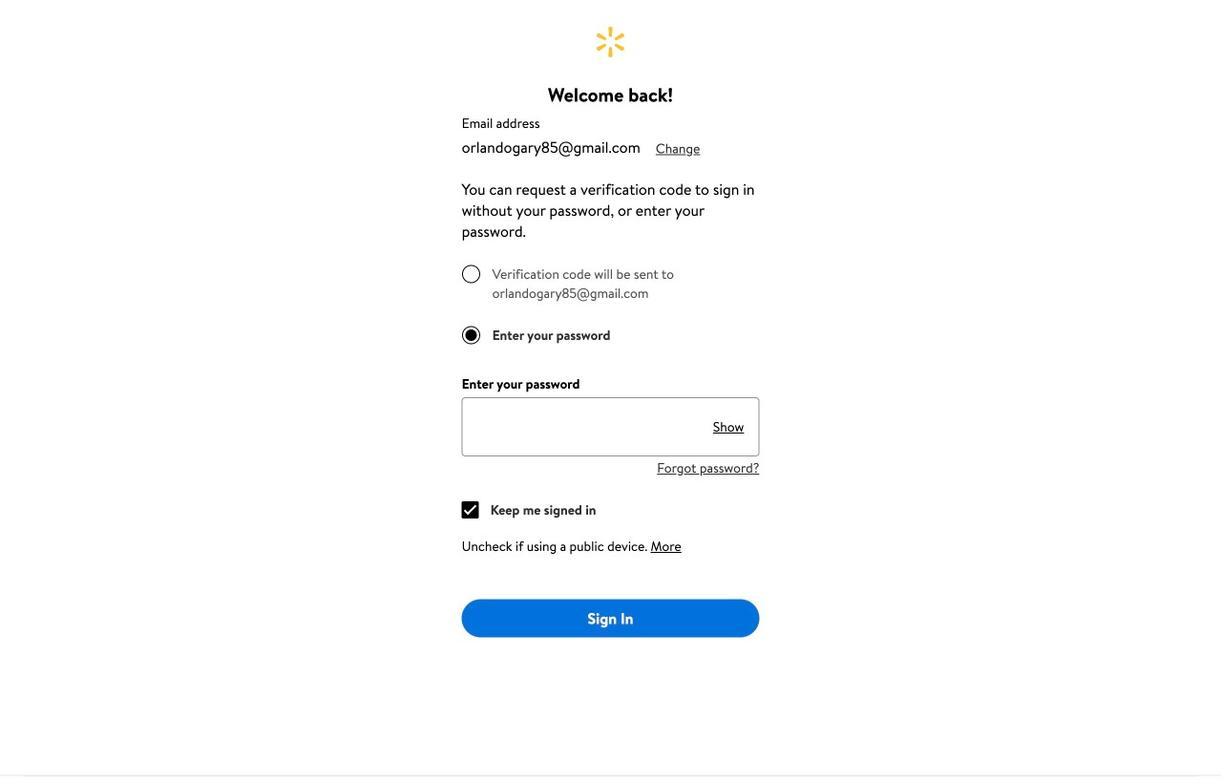 Task type: locate. For each thing, give the bounding box(es) containing it.
Enter your password password field
[[462, 397, 698, 457]]

password element
[[462, 374, 580, 393]]

None radio
[[462, 265, 481, 284]]

None radio
[[462, 326, 481, 345]]

walmart logo with link to homepage. image
[[597, 27, 624, 57]]

None checkbox
[[462, 501, 479, 519]]



Task type: vqa. For each thing, say whether or not it's contained in the screenshot.
Walmart Logo With Link To Homepage. at the top
yes



